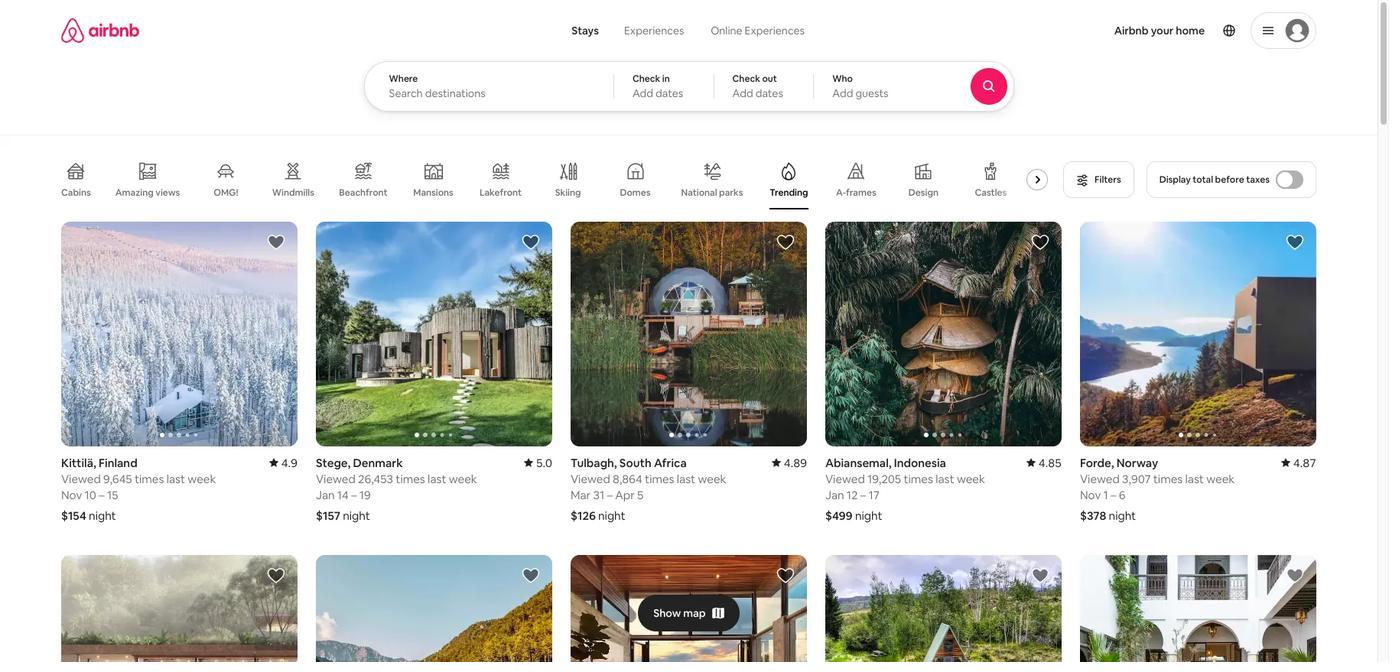 Task type: locate. For each thing, give the bounding box(es) containing it.
experiences
[[625, 24, 685, 38], [745, 24, 805, 38]]

1 horizontal spatial jan
[[826, 488, 845, 503]]

8,864
[[613, 472, 643, 486]]

week
[[188, 472, 216, 486], [449, 472, 477, 486], [698, 472, 727, 486], [957, 472, 986, 486], [1207, 472, 1235, 486]]

denmark
[[353, 456, 403, 470]]

night inside the 'tulbagh, south africa viewed 8,864 times last week mar 31 – apr 5 $126 night'
[[599, 509, 626, 523]]

3 add from the left
[[833, 86, 854, 100]]

– inside kittilä, finland viewed 9,645 times last week nov 10 – 15 $154 night
[[99, 488, 105, 503]]

4 – from the left
[[861, 488, 867, 503]]

0 horizontal spatial check
[[633, 73, 661, 85]]

4 viewed from the left
[[826, 472, 866, 486]]

viewed for abiansemal,
[[826, 472, 866, 486]]

amazing
[[115, 187, 154, 199]]

add
[[633, 86, 654, 100], [733, 86, 754, 100], [833, 86, 854, 100]]

viewed down the forde,
[[1081, 472, 1120, 486]]

dates inside check in add dates
[[656, 86, 684, 100]]

– inside abiansemal, indonesia viewed 19,205 times last week jan 12 – 17 $499 night
[[861, 488, 867, 503]]

night down 19
[[343, 509, 370, 523]]

1 horizontal spatial add
[[733, 86, 754, 100]]

1 add from the left
[[633, 86, 654, 100]]

week inside kittilä, finland viewed 9,645 times last week nov 10 – 15 $154 night
[[188, 472, 216, 486]]

night down 15
[[89, 509, 116, 523]]

$378
[[1081, 509, 1107, 523]]

4.85 out of 5 average rating image
[[1027, 456, 1062, 470]]

4.89
[[784, 456, 807, 470]]

10
[[85, 488, 96, 503]]

5 week from the left
[[1207, 472, 1235, 486]]

add down online experiences
[[733, 86, 754, 100]]

4 times from the left
[[904, 472, 934, 486]]

last right 9,645
[[167, 472, 185, 486]]

add down experiences button
[[633, 86, 654, 100]]

times inside forde, norway viewed 3,907 times last week nov 1 – 6 $378 night
[[1154, 472, 1183, 486]]

1 viewed from the left
[[61, 472, 101, 486]]

2 viewed from the left
[[316, 472, 356, 486]]

night inside stege, denmark viewed 26,453 times last week jan 14 – 19 $157 night
[[343, 509, 370, 523]]

times
[[135, 472, 164, 486], [396, 472, 425, 486], [645, 472, 675, 486], [904, 472, 934, 486], [1154, 472, 1183, 486]]

jan for jan 14 – 19
[[316, 488, 335, 503]]

your
[[1152, 24, 1174, 38]]

check inside check out add dates
[[733, 73, 761, 85]]

– left 17
[[861, 488, 867, 503]]

4 night from the left
[[856, 509, 883, 523]]

add to wishlist: calaca, philippines image
[[777, 567, 795, 585]]

display
[[1160, 174, 1192, 186]]

$126
[[571, 509, 596, 523]]

online
[[711, 24, 743, 38]]

dates down in
[[656, 86, 684, 100]]

last inside abiansemal, indonesia viewed 19,205 times last week jan 12 – 17 $499 night
[[936, 472, 955, 486]]

show map button
[[639, 595, 740, 632]]

last for forde, norway
[[1186, 472, 1205, 486]]

stays tab panel
[[364, 61, 1056, 112]]

$157
[[316, 509, 341, 523]]

2 last from the left
[[428, 472, 447, 486]]

0 horizontal spatial experiences
[[625, 24, 685, 38]]

apr
[[616, 488, 635, 503]]

dates inside check out add dates
[[756, 86, 784, 100]]

nov inside kittilä, finland viewed 9,645 times last week nov 10 – 15 $154 night
[[61, 488, 82, 503]]

last inside stege, denmark viewed 26,453 times last week jan 14 – 19 $157 night
[[428, 472, 447, 486]]

times for abiansemal, indonesia
[[904, 472, 934, 486]]

2 dates from the left
[[756, 86, 784, 100]]

dates
[[656, 86, 684, 100], [756, 86, 784, 100]]

who
[[833, 73, 853, 85]]

– inside the 'tulbagh, south africa viewed 8,864 times last week mar 31 – apr 5 $126 night'
[[607, 488, 613, 503]]

times down indonesia
[[904, 472, 934, 486]]

1 week from the left
[[188, 472, 216, 486]]

nov
[[61, 488, 82, 503], [1081, 488, 1102, 503]]

in
[[663, 73, 670, 85]]

times for forde, norway
[[1154, 472, 1183, 486]]

0 horizontal spatial nov
[[61, 488, 82, 503]]

night down 17
[[856, 509, 883, 523]]

2 check from the left
[[733, 73, 761, 85]]

add for check out add dates
[[733, 86, 754, 100]]

– for jan 12 – 17
[[861, 488, 867, 503]]

night inside abiansemal, indonesia viewed 19,205 times last week jan 12 – 17 $499 night
[[856, 509, 883, 523]]

who add guests
[[833, 73, 889, 100]]

dates for check out add dates
[[756, 86, 784, 100]]

viewed down tulbagh,
[[571, 472, 611, 486]]

times inside the 'tulbagh, south africa viewed 8,864 times last week mar 31 – apr 5 $126 night'
[[645, 472, 675, 486]]

check
[[633, 73, 661, 85], [733, 73, 761, 85]]

last right 26,453
[[428, 472, 447, 486]]

night inside forde, norway viewed 3,907 times last week nov 1 – 6 $378 night
[[1109, 509, 1137, 523]]

castles
[[975, 187, 1008, 199]]

1 experiences from the left
[[625, 24, 685, 38]]

5 viewed from the left
[[1081, 472, 1120, 486]]

night down 31
[[599, 509, 626, 523]]

3 week from the left
[[698, 472, 727, 486]]

last down indonesia
[[936, 472, 955, 486]]

times inside abiansemal, indonesia viewed 19,205 times last week jan 12 – 17 $499 night
[[904, 472, 934, 486]]

add to wishlist: abiansemal, indonesia image
[[1032, 233, 1050, 252]]

check inside check in add dates
[[633, 73, 661, 85]]

–
[[99, 488, 105, 503], [351, 488, 357, 503], [607, 488, 613, 503], [861, 488, 867, 503], [1111, 488, 1117, 503]]

jan inside abiansemal, indonesia viewed 19,205 times last week jan 12 – 17 $499 night
[[826, 488, 845, 503]]

5 – from the left
[[1111, 488, 1117, 503]]

viewed inside the 'tulbagh, south africa viewed 8,864 times last week mar 31 – apr 5 $126 night'
[[571, 472, 611, 486]]

5 times from the left
[[1154, 472, 1183, 486]]

jan
[[316, 488, 335, 503], [826, 488, 845, 503]]

5 last from the left
[[1186, 472, 1205, 486]]

last inside forde, norway viewed 3,907 times last week nov 1 – 6 $378 night
[[1186, 472, 1205, 486]]

1 night from the left
[[89, 509, 116, 523]]

last
[[167, 472, 185, 486], [428, 472, 447, 486], [677, 472, 696, 486], [936, 472, 955, 486], [1186, 472, 1205, 486]]

1 check from the left
[[633, 73, 661, 85]]

3 – from the left
[[607, 488, 613, 503]]

night down 6
[[1109, 509, 1137, 523]]

what can we help you find? tab list
[[560, 15, 698, 46]]

viewed
[[61, 472, 101, 486], [316, 472, 356, 486], [571, 472, 611, 486], [826, 472, 866, 486], [1081, 472, 1120, 486]]

night
[[89, 509, 116, 523], [343, 509, 370, 523], [599, 509, 626, 523], [856, 509, 883, 523], [1109, 509, 1137, 523]]

night inside kittilä, finland viewed 9,645 times last week nov 10 – 15 $154 night
[[89, 509, 116, 523]]

times right 26,453
[[396, 472, 425, 486]]

amazing views
[[115, 187, 180, 199]]

times right 9,645
[[135, 472, 164, 486]]

1 jan from the left
[[316, 488, 335, 503]]

dates down out
[[756, 86, 784, 100]]

5.0 out of 5 average rating image
[[524, 456, 553, 470]]

Where field
[[389, 86, 589, 100]]

stays button
[[560, 15, 611, 46]]

last for kittilä, finland
[[167, 472, 185, 486]]

2 night from the left
[[343, 509, 370, 523]]

total
[[1193, 174, 1214, 186]]

viewed inside abiansemal, indonesia viewed 19,205 times last week jan 12 – 17 $499 night
[[826, 472, 866, 486]]

– left 19
[[351, 488, 357, 503]]

experiences button
[[611, 15, 698, 46]]

jan left 14
[[316, 488, 335, 503]]

times inside kittilä, finland viewed 9,645 times last week nov 10 – 15 $154 night
[[135, 472, 164, 486]]

1 horizontal spatial dates
[[756, 86, 784, 100]]

1 – from the left
[[99, 488, 105, 503]]

1 times from the left
[[135, 472, 164, 486]]

add to wishlist: stege, denmark image
[[522, 233, 540, 252]]

– right 1
[[1111, 488, 1117, 503]]

5 night from the left
[[1109, 509, 1137, 523]]

2 week from the left
[[449, 472, 477, 486]]

2 nov from the left
[[1081, 488, 1102, 503]]

3,907
[[1123, 472, 1152, 486]]

add inside check in add dates
[[633, 86, 654, 100]]

show map
[[654, 607, 706, 621]]

– for jan 14 – 19
[[351, 488, 357, 503]]

times right '3,907'
[[1154, 472, 1183, 486]]

5.0
[[536, 456, 553, 470]]

week inside forde, norway viewed 3,907 times last week nov 1 – 6 $378 night
[[1207, 472, 1235, 486]]

1 horizontal spatial nov
[[1081, 488, 1102, 503]]

3 times from the left
[[645, 472, 675, 486]]

4.87 out of 5 average rating image
[[1282, 456, 1317, 470]]

mar
[[571, 488, 591, 503]]

19,205
[[868, 472, 902, 486]]

4.89 out of 5 average rating image
[[772, 456, 807, 470]]

last inside kittilä, finland viewed 9,645 times last week nov 10 – 15 $154 night
[[167, 472, 185, 486]]

9,645
[[103, 472, 132, 486]]

viewed up 12
[[826, 472, 866, 486]]

3 viewed from the left
[[571, 472, 611, 486]]

last inside the 'tulbagh, south africa viewed 8,864 times last week mar 31 – apr 5 $126 night'
[[677, 472, 696, 486]]

3 last from the left
[[677, 472, 696, 486]]

1 last from the left
[[167, 472, 185, 486]]

– inside forde, norway viewed 3,907 times last week nov 1 – 6 $378 night
[[1111, 488, 1117, 503]]

viewed down kittilä,
[[61, 472, 101, 486]]

add to wishlist: walden, colorado image
[[1032, 567, 1050, 585]]

add inside who add guests
[[833, 86, 854, 100]]

views
[[156, 187, 180, 199]]

2 horizontal spatial add
[[833, 86, 854, 100]]

0 horizontal spatial add
[[633, 86, 654, 100]]

last right '3,907'
[[1186, 472, 1205, 486]]

$499
[[826, 509, 853, 523]]

last down the africa
[[677, 472, 696, 486]]

viewed inside kittilä, finland viewed 9,645 times last week nov 10 – 15 $154 night
[[61, 472, 101, 486]]

1 horizontal spatial check
[[733, 73, 761, 85]]

– inside stege, denmark viewed 26,453 times last week jan 14 – 19 $157 night
[[351, 488, 357, 503]]

check for check in add dates
[[633, 73, 661, 85]]

check left in
[[633, 73, 661, 85]]

None search field
[[364, 0, 1056, 112]]

12
[[847, 488, 858, 503]]

check left out
[[733, 73, 761, 85]]

add inside check out add dates
[[733, 86, 754, 100]]

viewed inside stege, denmark viewed 26,453 times last week jan 14 – 19 $157 night
[[316, 472, 356, 486]]

experiences right online
[[745, 24, 805, 38]]

nov left 1
[[1081, 488, 1102, 503]]

times down the africa
[[645, 472, 675, 486]]

15
[[107, 488, 118, 503]]

add down who
[[833, 86, 854, 100]]

1 horizontal spatial experiences
[[745, 24, 805, 38]]

– left 15
[[99, 488, 105, 503]]

week inside stege, denmark viewed 26,453 times last week jan 14 – 19 $157 night
[[449, 472, 477, 486]]

skiing
[[555, 187, 581, 199]]

experiences up in
[[625, 24, 685, 38]]

online experiences
[[711, 24, 805, 38]]

group
[[61, 150, 1055, 210], [61, 222, 298, 447], [316, 222, 553, 447], [571, 222, 807, 447], [826, 222, 1062, 447], [1081, 222, 1317, 447], [61, 555, 298, 663], [316, 555, 553, 663], [571, 555, 807, 663], [826, 555, 1062, 663], [1081, 555, 1317, 663]]

– right 31
[[607, 488, 613, 503]]

jan left 12
[[826, 488, 845, 503]]

0 horizontal spatial dates
[[656, 86, 684, 100]]

omg!
[[214, 187, 238, 199]]

4 last from the left
[[936, 472, 955, 486]]

abiansemal,
[[826, 456, 892, 470]]

2 add from the left
[[733, 86, 754, 100]]

2 times from the left
[[396, 472, 425, 486]]

parks
[[720, 187, 744, 199]]

airbnb your home
[[1115, 24, 1205, 38]]

1 dates from the left
[[656, 86, 684, 100]]

3 night from the left
[[599, 509, 626, 523]]

nov inside forde, norway viewed 3,907 times last week nov 1 – 6 $378 night
[[1081, 488, 1102, 503]]

dates for check in add dates
[[656, 86, 684, 100]]

4 week from the left
[[957, 472, 986, 486]]

jan inside stege, denmark viewed 26,453 times last week jan 14 – 19 $157 night
[[316, 488, 335, 503]]

viewed down stege,
[[316, 472, 356, 486]]

add to wishlist: tulbagh, south africa image
[[777, 233, 795, 252]]

1 nov from the left
[[61, 488, 82, 503]]

2 – from the left
[[351, 488, 357, 503]]

check in add dates
[[633, 73, 684, 100]]

week for viewed 9,645 times last week
[[188, 472, 216, 486]]

night for $499
[[856, 509, 883, 523]]

week inside abiansemal, indonesia viewed 19,205 times last week jan 12 – 17 $499 night
[[957, 472, 986, 486]]

0 horizontal spatial jan
[[316, 488, 335, 503]]

times inside stege, denmark viewed 26,453 times last week jan 14 – 19 $157 night
[[396, 472, 425, 486]]

viewed inside forde, norway viewed 3,907 times last week nov 1 – 6 $378 night
[[1081, 472, 1120, 486]]

nov left 10
[[61, 488, 82, 503]]

stege,
[[316, 456, 351, 470]]

2 jan from the left
[[826, 488, 845, 503]]



Task type: describe. For each thing, give the bounding box(es) containing it.
tulbagh,
[[571, 456, 617, 470]]

5
[[638, 488, 644, 503]]

times for kittilä, finland
[[135, 472, 164, 486]]

last for stege, denmark
[[428, 472, 447, 486]]

– for nov 10 – 15
[[99, 488, 105, 503]]

airbnb
[[1115, 24, 1149, 38]]

14
[[337, 488, 349, 503]]

frames
[[847, 187, 877, 199]]

profile element
[[842, 0, 1317, 61]]

kittilä,
[[61, 456, 96, 470]]

national parks
[[682, 187, 744, 199]]

out
[[763, 73, 778, 85]]

home
[[1177, 24, 1205, 38]]

none search field containing stays
[[364, 0, 1056, 112]]

indonesia
[[895, 456, 947, 470]]

map
[[684, 607, 706, 621]]

online experiences link
[[698, 15, 819, 46]]

stege, denmark viewed 26,453 times last week jan 14 – 19 $157 night
[[316, 456, 477, 523]]

week for viewed 26,453 times last week
[[449, 472, 477, 486]]

week for viewed 3,907 times last week
[[1207, 472, 1235, 486]]

19
[[360, 488, 371, 503]]

kittilä, finland viewed 9,645 times last week nov 10 – 15 $154 night
[[61, 456, 216, 523]]

domes
[[620, 187, 651, 199]]

add to wishlist: forde, norway image
[[1287, 233, 1305, 252]]

nov for nov 10 – 15
[[61, 488, 82, 503]]

cabins
[[61, 187, 91, 199]]

check for check out add dates
[[733, 73, 761, 85]]

design
[[909, 187, 939, 199]]

night for $378
[[1109, 509, 1137, 523]]

display total before taxes
[[1160, 174, 1271, 186]]

add for check in add dates
[[633, 86, 654, 100]]

times for stege, denmark
[[396, 472, 425, 486]]

forde, norway viewed 3,907 times last week nov 1 – 6 $378 night
[[1081, 456, 1235, 523]]

check out add dates
[[733, 73, 784, 100]]

4.85
[[1039, 456, 1062, 470]]

add to wishlist: marrakech, morocco image
[[1287, 567, 1305, 585]]

2 experiences from the left
[[745, 24, 805, 38]]

tulbagh, south africa viewed 8,864 times last week mar 31 – apr 5 $126 night
[[571, 456, 727, 523]]

airbnb your home link
[[1106, 15, 1215, 47]]

add to wishlist: tremosine sul garda, italy image
[[522, 567, 540, 585]]

1
[[1104, 488, 1109, 503]]

17
[[869, 488, 880, 503]]

night for $157
[[343, 509, 370, 523]]

beachfront
[[339, 187, 388, 199]]

nov for nov 1 – 6
[[1081, 488, 1102, 503]]

guests
[[856, 86, 889, 100]]

week inside the 'tulbagh, south africa viewed 8,864 times last week mar 31 – apr 5 $126 night'
[[698, 472, 727, 486]]

africa
[[654, 456, 687, 470]]

national
[[682, 187, 718, 199]]

viewed for kittilä,
[[61, 472, 101, 486]]

stays
[[572, 24, 599, 38]]

add to wishlist: uvita, osa , costa rica image
[[267, 567, 285, 585]]

display total before taxes button
[[1147, 161, 1317, 198]]

lakefront
[[480, 187, 522, 199]]

show
[[654, 607, 681, 621]]

4.87
[[1294, 456, 1317, 470]]

forde,
[[1081, 456, 1115, 470]]

week for viewed 19,205 times last week
[[957, 472, 986, 486]]

windmills
[[272, 187, 315, 199]]

last for abiansemal, indonesia
[[936, 472, 955, 486]]

finland
[[99, 456, 137, 470]]

filters button
[[1064, 161, 1135, 198]]

south
[[620, 456, 652, 470]]

group containing amazing views
[[61, 150, 1055, 210]]

6
[[1120, 488, 1126, 503]]

viewed for forde,
[[1081, 472, 1120, 486]]

viewed for stege,
[[316, 472, 356, 486]]

– for nov 1 – 6
[[1111, 488, 1117, 503]]

mansions
[[414, 187, 454, 199]]

trending
[[770, 187, 809, 199]]

experiences inside button
[[625, 24, 685, 38]]

26,453
[[358, 472, 393, 486]]

taxes
[[1247, 174, 1271, 186]]

jan for jan 12 – 17
[[826, 488, 845, 503]]

night for $154
[[89, 509, 116, 523]]

filters
[[1095, 174, 1122, 186]]

abiansemal, indonesia viewed 19,205 times last week jan 12 – 17 $499 night
[[826, 456, 986, 523]]

$154
[[61, 509, 86, 523]]

31
[[594, 488, 605, 503]]

before
[[1216, 174, 1245, 186]]

where
[[389, 73, 418, 85]]

4.9
[[281, 456, 298, 470]]

4.9 out of 5 average rating image
[[269, 456, 298, 470]]

add to wishlist: kittilä, finland image
[[267, 233, 285, 252]]

norway
[[1117, 456, 1159, 470]]

a-frames
[[837, 187, 877, 199]]

a-
[[837, 187, 847, 199]]



Task type: vqa. For each thing, say whether or not it's contained in the screenshot.


